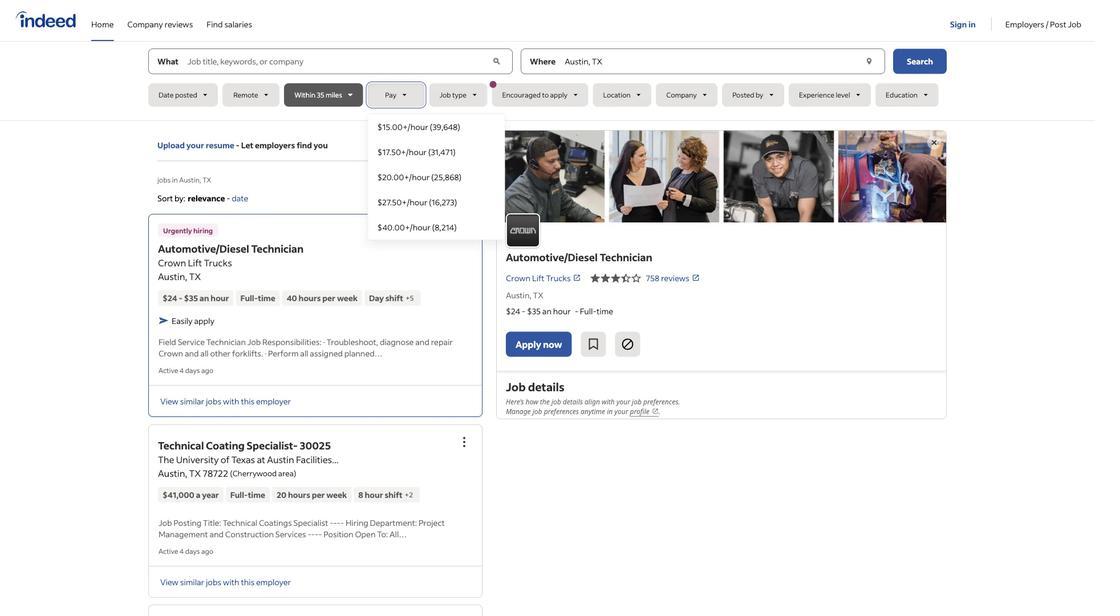 Task type: describe. For each thing, give the bounding box(es) containing it.
relevance
[[188, 193, 225, 203]]

clear image for what
[[491, 56, 503, 67]]

position
[[324, 529, 354, 539]]

job type button
[[429, 83, 488, 107]]

time for the university of texas at austin facilities...
[[248, 490, 265, 500]]

pay button
[[368, 83, 425, 107]]

field
[[159, 337, 176, 347]]

0 horizontal spatial automotive/diesel technician
[[158, 242, 304, 255]]

view similar jobs with this employer link for austin, tx
[[160, 396, 291, 406]]

1 all from the left
[[201, 348, 209, 358]]

0 vertical spatial ·
[[323, 337, 325, 347]]

crown lift trucks austin, tx
[[158, 257, 232, 282]]

sign in link
[[951, 1, 978, 39]]

30025
[[300, 439, 331, 452]]

$24 for $24 - $35 an hour
[[163, 293, 177, 303]]

experience level
[[799, 90, 851, 99]]

an for $24 - $35 an hour - full-time
[[543, 306, 552, 316]]

1 vertical spatial ·
[[265, 348, 267, 358]]

ago for austin, tx
[[201, 366, 213, 375]]

(31,471)
[[428, 147, 456, 157]]

austin, up "by:"
[[179, 175, 201, 184]]

to
[[542, 90, 549, 99]]

jobs up sort
[[157, 175, 171, 184]]

employers / post job
[[1006, 19, 1082, 29]]

clear image for where
[[864, 56, 875, 67]]

days for austin, tx
[[185, 366, 200, 375]]

hour for $24 - $35 an hour - full-time
[[553, 306, 571, 316]]

$15.00+/hour (39,648)
[[377, 122, 461, 132]]

similar for austin, tx
[[180, 396, 204, 406]]

$27.50+/hour (16,273) link
[[368, 189, 505, 215]]

this for austin, tx 78722
[[241, 577, 255, 587]]

preferences
[[544, 407, 579, 416]]

(
[[230, 468, 233, 478]]

job posting title: technical coatings specialist ---- hiring department: project management and construction services ---- position open to: all…
[[159, 518, 445, 539]]

$41,000 a year
[[163, 490, 219, 500]]

facilities...
[[296, 454, 339, 466]]

upload your resume link
[[157, 139, 234, 151]]

active for austin, tx
[[159, 366, 178, 375]]

urgently
[[163, 226, 192, 235]]

day shift + 5
[[369, 293, 414, 303]]

Where field
[[563, 49, 863, 74]]

crown for crown lift trucks
[[506, 273, 531, 283]]

1 vertical spatial full-
[[580, 306, 597, 316]]

hiring
[[346, 518, 368, 528]]

level
[[836, 90, 851, 99]]

technical coating specialist- 30025 the university of texas at austin facilities... austin, tx 78722 ( cherrywood area )
[[158, 439, 339, 479]]

1 horizontal spatial in
[[607, 407, 613, 416]]

full- for crown lift trucks
[[241, 293, 258, 303]]

planned…
[[345, 348, 383, 358]]

experience
[[799, 90, 835, 99]]

to:
[[377, 529, 388, 539]]

austin, inside technical coating specialist- 30025 the university of texas at austin facilities... austin, tx 78722 ( cherrywood area )
[[158, 468, 187, 479]]

upload
[[157, 140, 185, 150]]

1 horizontal spatial automotive/diesel technician
[[506, 250, 653, 264]]

job for posting
[[159, 518, 172, 528]]

forklifts.
[[232, 348, 263, 358]]

cherrywood
[[233, 468, 277, 478]]

jobs in austin, tx
[[157, 175, 211, 184]]

austin, inside crown lift trucks austin, tx
[[158, 271, 187, 282]]

2 vertical spatial your
[[615, 407, 629, 416]]

employers / post job link
[[1006, 0, 1082, 39]]

reviews for 758 reviews
[[661, 273, 690, 283]]

job actions menu is collapsed image
[[458, 435, 471, 449]]

What field
[[185, 49, 490, 74]]

specialist-
[[247, 439, 298, 452]]

diagnose
[[380, 337, 414, 347]]

0 horizontal spatial and
[[185, 348, 199, 358]]

jobs down management
[[206, 577, 221, 587]]

automotive/diesel technician group
[[452, 219, 477, 244]]

profile
[[630, 407, 650, 416]]

employers
[[255, 140, 295, 150]]

responsibilities:
[[263, 337, 322, 347]]

$40.00+/hour (8,214) link
[[368, 215, 505, 240]]

per for the university of texas at austin facilities...
[[312, 490, 325, 500]]

$24 for $24 - $35 an hour - full-time
[[506, 306, 521, 316]]

1 vertical spatial time
[[597, 306, 614, 316]]

8 hour shift + 2
[[359, 490, 413, 500]]

trucks for crown lift trucks austin, tx
[[204, 257, 232, 269]]

in for jobs
[[172, 175, 178, 184]]

encouraged to apply
[[502, 90, 568, 99]]

1 vertical spatial your
[[617, 397, 631, 406]]

austin, down the crown lift trucks
[[506, 290, 532, 300]]

specialist
[[294, 518, 328, 528]]

1 vertical spatial details
[[563, 397, 583, 406]]

(8,214)
[[432, 222, 457, 232]]

4 for austin, tx
[[180, 366, 184, 375]]

company for company
[[667, 90, 697, 99]]

20
[[277, 490, 287, 500]]

hour for $24 - $35 an hour
[[211, 293, 229, 303]]

with for the university of texas at austin facilities...
[[223, 577, 239, 587]]

location button
[[593, 83, 652, 107]]

jobs up coating
[[206, 396, 221, 406]]

profile link
[[630, 407, 659, 417]]

days for austin, tx 78722
[[185, 547, 200, 556]]

technical coating specialist- 30025 button
[[158, 439, 331, 452]]

search
[[907, 56, 934, 66]]

758 reviews link
[[646, 273, 700, 283]]

department:
[[370, 518, 417, 528]]

jobs right the 50,040
[[449, 194, 462, 203]]

(25,868)
[[431, 172, 462, 182]]

trucks for crown lift trucks
[[546, 273, 571, 283]]

all…
[[390, 529, 407, 539]]

tx inside crown lift trucks austin, tx
[[189, 271, 201, 282]]

0 vertical spatial and
[[416, 337, 430, 347]]

an for $24 - $35 an hour
[[200, 293, 209, 303]]

$40.00+/hour (8,214)
[[377, 222, 457, 232]]

with for crown lift trucks
[[223, 396, 239, 406]]

1 horizontal spatial automotive/diesel
[[506, 250, 598, 264]]

resume
[[206, 140, 234, 150]]

apply
[[516, 338, 541, 350]]

full- for the university of texas at austin facilities...
[[230, 490, 248, 500]]

week for crown lift trucks
[[337, 293, 358, 303]]

sign
[[951, 19, 967, 29]]

apply inside dropdown button
[[550, 90, 568, 99]]

not interested image
[[621, 337, 635, 351]]

by:
[[175, 193, 186, 203]]

$40.00+/hour
[[377, 222, 431, 232]]

apply now button
[[506, 332, 572, 357]]

employers
[[1006, 19, 1045, 29]]

active 4 days ago for austin, tx 78722
[[159, 547, 213, 556]]

per for crown lift trucks
[[323, 293, 336, 303]]

clear element for where
[[864, 56, 875, 67]]

perform
[[268, 348, 299, 358]]

(39,648)
[[430, 122, 461, 132]]

.
[[659, 407, 661, 416]]

save this job image
[[587, 337, 601, 351]]

+ inside day shift + 5
[[406, 294, 410, 302]]

you
[[314, 140, 328, 150]]

find
[[297, 140, 312, 150]]

with right align
[[602, 397, 615, 406]]

$27.50+/hour
[[377, 197, 428, 207]]

manage
[[506, 407, 531, 416]]

other
[[210, 348, 231, 358]]

automotive/diesel technician button
[[158, 242, 304, 255]]

$20.00+/hour (25,868) link
[[368, 164, 505, 189]]

$35 for $24 - $35 an hour - full-time
[[527, 306, 541, 316]]

view similar jobs with this employer link for austin, tx 78722
[[160, 577, 291, 587]]

the
[[540, 397, 550, 406]]

here's how the job details align with your job preferences.
[[506, 397, 680, 406]]

posted
[[175, 90, 197, 99]]

sort
[[157, 193, 173, 203]]

education
[[886, 90, 918, 99]]

40
[[287, 293, 297, 303]]

find salaries link
[[207, 0, 252, 39]]

technical inside technical coating specialist- 30025 the university of texas at austin facilities... austin, tx 78722 ( cherrywood area )
[[158, 439, 204, 452]]

1 horizontal spatial technician
[[251, 242, 304, 255]]

posted by
[[733, 90, 764, 99]]



Task type: vqa. For each thing, say whether or not it's contained in the screenshot.
Edit location text field
no



Task type: locate. For each thing, give the bounding box(es) containing it.
per right 40
[[323, 293, 336, 303]]

automotive/diesel down hiring
[[158, 242, 249, 255]]

an
[[200, 293, 209, 303], [543, 306, 552, 316]]

· left the perform on the left of the page
[[265, 348, 267, 358]]

job left type
[[440, 90, 451, 99]]

area
[[278, 468, 294, 478]]

40 hours per week
[[287, 293, 358, 303]]

upload your resume - let employers find you
[[157, 140, 328, 150]]

details up manage job preferences anytime in your in the bottom of the page
[[563, 397, 583, 406]]

1 active from the top
[[159, 366, 178, 375]]

job up forklifts.
[[248, 337, 261, 347]]

view similar jobs with this employer link down construction on the left bottom of the page
[[160, 577, 291, 587]]

of
[[221, 454, 230, 466]]

reviews left the 'find'
[[165, 19, 193, 29]]

menu
[[368, 114, 505, 240]]

trucks up $24 - $35 an hour - full-time
[[546, 273, 571, 283]]

0 vertical spatial details
[[528, 379, 565, 394]]

2 active 4 days ago from the top
[[159, 547, 213, 556]]

active down field
[[159, 366, 178, 375]]

how
[[526, 397, 539, 406]]

1 4 from the top
[[180, 366, 184, 375]]

0 vertical spatial ago
[[201, 366, 213, 375]]

job inside field service technician job responsibilities: · troubleshoot, diagnose and repair crown and all other forklifts. · perform all assigned planned…
[[248, 337, 261, 347]]

shift
[[386, 293, 403, 303], [385, 490, 403, 500]]

experience level button
[[789, 83, 871, 107]]

similar
[[180, 396, 204, 406], [180, 577, 204, 587]]

$24 - $35 an hour
[[163, 293, 229, 303]]

0 vertical spatial view similar jobs with this employer
[[160, 396, 291, 406]]

0 horizontal spatial ·
[[265, 348, 267, 358]]

active for austin, tx 78722
[[159, 547, 178, 556]]

trucks inside crown lift trucks austin, tx
[[204, 257, 232, 269]]

clear image left search button
[[864, 56, 875, 67]]

troubleshoot,
[[327, 337, 378, 347]]

0 vertical spatial hours
[[299, 293, 321, 303]]

0 horizontal spatial reviews
[[165, 19, 193, 29]]

menu containing $15.00+/hour (39,648)
[[368, 114, 505, 240]]

0 vertical spatial +
[[406, 294, 410, 302]]

1 horizontal spatial company
[[667, 90, 697, 99]]

2 all from the left
[[300, 348, 308, 358]]

this
[[241, 396, 255, 406], [241, 577, 255, 587]]

0 horizontal spatial job
[[533, 407, 542, 416]]

an down austin, tx on the top left
[[543, 306, 552, 316]]

4 down service
[[180, 366, 184, 375]]

active 4 days ago for austin, tx
[[159, 366, 213, 375]]

2 this from the top
[[241, 577, 255, 587]]

1 vertical spatial trucks
[[546, 273, 571, 283]]

clear element left search button
[[864, 56, 875, 67]]

an up easily apply
[[200, 293, 209, 303]]

lift up austin, tx on the top left
[[532, 273, 545, 283]]

type
[[453, 90, 467, 99]]

hour right 8
[[365, 490, 383, 500]]

full-time left 40
[[241, 293, 275, 303]]

lift for crown lift trucks austin, tx
[[188, 257, 202, 269]]

0 vertical spatial view
[[160, 396, 179, 406]]

ago for austin, tx 78722
[[201, 547, 213, 556]]

1 vertical spatial full-time
[[230, 490, 265, 500]]

time down 3.4 out of 5 stars. link to 758 company reviews (opens in a new tab) image
[[597, 306, 614, 316]]

hour
[[211, 293, 229, 303], [553, 306, 571, 316], [365, 490, 383, 500]]

0 vertical spatial full-
[[241, 293, 258, 303]]

and
[[416, 337, 430, 347], [185, 348, 199, 358], [210, 529, 224, 539]]

remote button
[[223, 83, 280, 107]]

at
[[257, 454, 265, 466]]

1 horizontal spatial hour
[[365, 490, 383, 500]]

job inside job type popup button
[[440, 90, 451, 99]]

$17.50+/hour
[[377, 147, 427, 157]]

0 horizontal spatial $24
[[163, 293, 177, 303]]

in right sign
[[969, 19, 976, 29]]

search button
[[894, 49, 947, 74]]

0 vertical spatial view similar jobs with this employer link
[[160, 396, 291, 406]]

apply right easily
[[194, 315, 215, 326]]

all down responsibilities:
[[300, 348, 308, 358]]

0 vertical spatial per
[[323, 293, 336, 303]]

full-time for austin, tx
[[241, 293, 275, 303]]

view similar jobs with this employer for austin, tx 78722
[[160, 577, 291, 587]]

0 vertical spatial employer
[[256, 396, 291, 406]]

and inside job posting title: technical coatings specialist ---- hiring department: project management and construction services ---- position open to: all…
[[210, 529, 224, 539]]

1 horizontal spatial technical
[[223, 518, 257, 528]]

job up preferences
[[552, 397, 561, 406]]

title:
[[203, 518, 221, 528]]

1 horizontal spatial clear image
[[864, 56, 875, 67]]

0 horizontal spatial an
[[200, 293, 209, 303]]

1 active 4 days ago from the top
[[159, 366, 213, 375]]

0 vertical spatial apply
[[550, 90, 568, 99]]

this for austin, tx
[[241, 396, 255, 406]]

active 4 days ago down service
[[159, 366, 213, 375]]

assigned
[[310, 348, 343, 358]]

automotive/diesel technician down hiring
[[158, 242, 304, 255]]

2 vertical spatial hour
[[365, 490, 383, 500]]

0 vertical spatial shift
[[386, 293, 403, 303]]

job for type
[[440, 90, 451, 99]]

4 down management
[[180, 547, 184, 556]]

1 vertical spatial company
[[667, 90, 697, 99]]

employer
[[256, 396, 291, 406], [256, 577, 291, 587]]

)
[[294, 468, 296, 478]]

1 clear element from the left
[[491, 56, 503, 67]]

job right post
[[1069, 19, 1082, 29]]

$35 for $24 - $35 an hour
[[184, 293, 198, 303]]

reviews right 758 on the right
[[661, 273, 690, 283]]

view similar jobs with this employer link up coating
[[160, 396, 291, 406]]

reviews for company reviews
[[165, 19, 193, 29]]

shift left 2
[[385, 490, 403, 500]]

in up "by:"
[[172, 175, 178, 184]]

crown lift trucks
[[506, 273, 571, 283]]

week for the university of texas at austin facilities...
[[327, 490, 347, 500]]

2 4 from the top
[[180, 547, 184, 556]]

crown down the urgently
[[158, 257, 186, 269]]

0 vertical spatial 4
[[180, 366, 184, 375]]

2 similar from the top
[[180, 577, 204, 587]]

none search field containing what
[[148, 49, 947, 240]]

1 vertical spatial view similar jobs with this employer link
[[160, 577, 291, 587]]

2 clear image from the left
[[864, 56, 875, 67]]

jobs
[[157, 175, 171, 184], [449, 194, 462, 203], [206, 396, 221, 406], [206, 577, 221, 587]]

clear element for what
[[491, 56, 503, 67]]

technical up the
[[158, 439, 204, 452]]

1 this from the top
[[241, 396, 255, 406]]

hours right 20
[[288, 490, 310, 500]]

post
[[1051, 19, 1067, 29]]

this down construction on the left bottom of the page
[[241, 577, 255, 587]]

service
[[178, 337, 205, 347]]

trucks down the automotive/diesel technician button
[[204, 257, 232, 269]]

1 horizontal spatial and
[[210, 529, 224, 539]]

hour up easily apply
[[211, 293, 229, 303]]

job type
[[440, 90, 467, 99]]

$15.00+/hour (39,648) link
[[368, 114, 505, 139]]

company reviews link
[[127, 0, 193, 39]]

+ up department:
[[405, 490, 409, 499]]

tx inside technical coating specialist- 30025 the university of texas at austin facilities... austin, tx 78722 ( cherrywood area )
[[189, 468, 201, 479]]

per
[[323, 293, 336, 303], [312, 490, 325, 500]]

1 vertical spatial reviews
[[661, 273, 690, 283]]

job up here's
[[506, 379, 526, 394]]

crown up austin, tx on the top left
[[506, 273, 531, 283]]

menu inside search field
[[368, 114, 505, 240]]

details
[[528, 379, 565, 394], [563, 397, 583, 406]]

1 view similar jobs with this employer link from the top
[[160, 396, 291, 406]]

ago down title:
[[201, 547, 213, 556]]

active 4 days ago down management
[[159, 547, 213, 556]]

full- up save this job icon
[[580, 306, 597, 316]]

1 view similar jobs with this employer from the top
[[160, 396, 291, 406]]

2 view from the top
[[160, 577, 179, 587]]

time left 40
[[258, 293, 275, 303]]

0 vertical spatial crown
[[158, 257, 186, 269]]

in right anytime
[[607, 407, 613, 416]]

0 vertical spatial lift
[[188, 257, 202, 269]]

3.4 out of 5 stars. link to 758 company reviews (opens in a new tab) image
[[590, 271, 642, 285]]

job for details
[[506, 379, 526, 394]]

2 ago from the top
[[201, 547, 213, 556]]

2 vertical spatial and
[[210, 529, 224, 539]]

with up coating
[[223, 396, 239, 406]]

tx down university
[[189, 468, 201, 479]]

1 days from the top
[[185, 366, 200, 375]]

active 4 days ago
[[159, 366, 213, 375], [159, 547, 213, 556]]

sign in
[[951, 19, 976, 29]]

company right home
[[127, 19, 163, 29]]

2 view similar jobs with this employer from the top
[[160, 577, 291, 587]]

employer for austin, tx 78722
[[256, 577, 291, 587]]

texas
[[232, 454, 255, 466]]

preferences.
[[644, 397, 680, 406]]

job inside the employers / post job link
[[1069, 19, 1082, 29]]

view similar jobs with this employer for austin, tx
[[160, 396, 291, 406]]

date posted button
[[148, 83, 218, 107]]

within
[[295, 90, 316, 99]]

2 view similar jobs with this employer link from the top
[[160, 577, 291, 587]]

1 vertical spatial per
[[312, 490, 325, 500]]

employer down services
[[256, 577, 291, 587]]

0 horizontal spatial clear image
[[491, 56, 503, 67]]

1 horizontal spatial an
[[543, 306, 552, 316]]

lift down "urgently hiring"
[[188, 257, 202, 269]]

view for austin, tx 78722
[[160, 577, 179, 587]]

1 vertical spatial shift
[[385, 490, 403, 500]]

trucks inside crown lift trucks link
[[546, 273, 571, 283]]

2 horizontal spatial hour
[[553, 306, 571, 316]]

crown down field
[[159, 348, 183, 358]]

0 horizontal spatial automotive/diesel
[[158, 242, 249, 255]]

$17.50+/hour (31,471) link
[[368, 139, 505, 164]]

2 horizontal spatial technician
[[600, 250, 653, 264]]

date
[[232, 193, 248, 203]]

1 horizontal spatial ·
[[323, 337, 325, 347]]

20 hours per week
[[277, 490, 347, 500]]

job down how
[[533, 407, 542, 416]]

1 clear image from the left
[[491, 56, 503, 67]]

0 vertical spatial this
[[241, 396, 255, 406]]

job details
[[506, 379, 565, 394]]

0 vertical spatial your
[[186, 140, 204, 150]]

0 horizontal spatial trucks
[[204, 257, 232, 269]]

0 vertical spatial hour
[[211, 293, 229, 303]]

active
[[159, 366, 178, 375], [159, 547, 178, 556]]

hours right 40
[[299, 293, 321, 303]]

view similar jobs with this employer up coating
[[160, 396, 291, 406]]

tx down the crown lift trucks
[[533, 290, 544, 300]]

1 vertical spatial an
[[543, 306, 552, 316]]

crown lift trucks logo image
[[497, 131, 947, 222], [506, 213, 540, 248]]

+ right day
[[406, 294, 410, 302]]

here's
[[506, 397, 524, 406]]

apply
[[550, 90, 568, 99], [194, 315, 215, 326]]

crown for crown lift trucks austin, tx
[[158, 257, 186, 269]]

1 vertical spatial similar
[[180, 577, 204, 587]]

1 view from the top
[[160, 396, 179, 406]]

technical inside job posting title: technical coatings specialist ---- hiring department: project management and construction services ---- position open to: all…
[[223, 518, 257, 528]]

1 vertical spatial apply
[[194, 315, 215, 326]]

details up "the" on the bottom of page
[[528, 379, 565, 394]]

1 vertical spatial view
[[160, 577, 179, 587]]

coatings
[[259, 518, 292, 528]]

year
[[202, 490, 219, 500]]

1 horizontal spatial $24
[[506, 306, 521, 316]]

technician up 3.4 out of 5 stars. link to 758 company reviews (opens in a new tab) image
[[600, 250, 653, 264]]

close job details image
[[928, 136, 942, 150]]

0 vertical spatial similar
[[180, 396, 204, 406]]

0 vertical spatial active 4 days ago
[[159, 366, 213, 375]]

in for sign
[[969, 19, 976, 29]]

$24 up easily
[[163, 293, 177, 303]]

$17.50+/hour (31,471)
[[377, 147, 456, 157]]

employer for austin, tx
[[256, 396, 291, 406]]

tx up $24 - $35 an hour
[[189, 271, 201, 282]]

company
[[127, 19, 163, 29], [667, 90, 697, 99]]

1 vertical spatial $24
[[506, 306, 521, 316]]

50,040 jobs
[[424, 194, 462, 203]]

similar for austin, tx 78722
[[180, 577, 204, 587]]

4
[[180, 366, 184, 375], [180, 547, 184, 556]]

crown inside field service technician job responsibilities: · troubleshoot, diagnose and repair crown and all other forklifts. · perform all assigned planned…
[[159, 348, 183, 358]]

clear element
[[491, 56, 503, 67], [864, 56, 875, 67]]

0 vertical spatial an
[[200, 293, 209, 303]]

· up assigned
[[323, 337, 325, 347]]

view similar jobs with this employer link
[[160, 396, 291, 406], [160, 577, 291, 587]]

tx up relevance
[[203, 175, 211, 184]]

$35 up easily apply
[[184, 293, 198, 303]]

758 reviews
[[646, 273, 690, 283]]

1 horizontal spatial all
[[300, 348, 308, 358]]

technician up 'other'
[[206, 337, 246, 347]]

sort by: relevance - date
[[157, 193, 248, 203]]

austin, tx
[[506, 290, 544, 300]]

lift for crown lift trucks
[[532, 273, 545, 283]]

project
[[419, 518, 445, 528]]

758
[[646, 273, 660, 283]]

0 horizontal spatial clear element
[[491, 56, 503, 67]]

technician inside field service technician job responsibilities: · troubleshoot, diagnose and repair crown and all other forklifts. · perform all assigned planned…
[[206, 337, 246, 347]]

week left day
[[337, 293, 358, 303]]

all left 'other'
[[201, 348, 209, 358]]

0 horizontal spatial in
[[172, 175, 178, 184]]

0 vertical spatial full-time
[[241, 293, 275, 303]]

job
[[1069, 19, 1082, 29], [440, 90, 451, 99], [248, 337, 261, 347], [506, 379, 526, 394], [159, 518, 172, 528]]

location
[[603, 90, 631, 99]]

1 vertical spatial active 4 days ago
[[159, 547, 213, 556]]

0 vertical spatial $24
[[163, 293, 177, 303]]

1 horizontal spatial job
[[552, 397, 561, 406]]

1 horizontal spatial clear element
[[864, 56, 875, 67]]

hours for crown lift trucks
[[299, 293, 321, 303]]

and down title:
[[210, 529, 224, 539]]

your right the upload
[[186, 140, 204, 150]]

$27.50+/hour (16,273)
[[377, 197, 457, 207]]

job inside job posting title: technical coatings specialist ---- hiring department: project management and construction services ---- position open to: all…
[[159, 518, 172, 528]]

time down 'cherrywood'
[[248, 490, 265, 500]]

2 vertical spatial full-
[[230, 490, 248, 500]]

None search field
[[148, 49, 947, 240]]

0 horizontal spatial $35
[[184, 293, 198, 303]]

2 employer from the top
[[256, 577, 291, 587]]

full-time for austin, tx 78722
[[230, 490, 265, 500]]

automotive/diesel up crown lift trucks link
[[506, 250, 598, 264]]

0 horizontal spatial lift
[[188, 257, 202, 269]]

austin, down the
[[158, 468, 187, 479]]

time
[[258, 293, 275, 303], [597, 306, 614, 316], [248, 490, 265, 500]]

company inside popup button
[[667, 90, 697, 99]]

a
[[196, 490, 200, 500]]

this up the technical coating specialist- 30025 button
[[241, 396, 255, 406]]

0 vertical spatial days
[[185, 366, 200, 375]]

automotive/diesel technician up crown lift trucks link
[[506, 250, 653, 264]]

clear image up encouraged
[[491, 56, 503, 67]]

1 similar from the top
[[180, 396, 204, 406]]

0 horizontal spatial company
[[127, 19, 163, 29]]

2 days from the top
[[185, 547, 200, 556]]

reviews inside 'link'
[[165, 19, 193, 29]]

crown inside crown lift trucks austin, tx
[[158, 257, 186, 269]]

0 horizontal spatial hour
[[211, 293, 229, 303]]

1 vertical spatial crown
[[506, 273, 531, 283]]

1 horizontal spatial $35
[[527, 306, 541, 316]]

apply right to
[[550, 90, 568, 99]]

full- left 40
[[241, 293, 258, 303]]

full- down (
[[230, 490, 248, 500]]

$24 down austin, tx on the top left
[[506, 306, 521, 316]]

2 active from the top
[[159, 547, 178, 556]]

view for austin, tx
[[160, 396, 179, 406]]

technician
[[251, 242, 304, 255], [600, 250, 653, 264], [206, 337, 246, 347]]

0 vertical spatial in
[[969, 19, 976, 29]]

date link
[[232, 193, 248, 203]]

your left profile
[[615, 407, 629, 416]]

1 vertical spatial week
[[327, 490, 347, 500]]

1 vertical spatial view similar jobs with this employer
[[160, 577, 291, 587]]

1 horizontal spatial apply
[[550, 90, 568, 99]]

50,040
[[424, 194, 448, 203]]

view similar jobs with this employer down construction on the left bottom of the page
[[160, 577, 291, 587]]

0 vertical spatial reviews
[[165, 19, 193, 29]]

1 ago from the top
[[201, 366, 213, 375]]

and left repair
[[416, 337, 430, 347]]

days down management
[[185, 547, 200, 556]]

company for company reviews
[[127, 19, 163, 29]]

trucks
[[204, 257, 232, 269], [546, 273, 571, 283]]

services
[[275, 529, 306, 539]]

company inside 'link'
[[127, 19, 163, 29]]

austin,
[[179, 175, 201, 184], [158, 271, 187, 282], [506, 290, 532, 300], [158, 468, 187, 479]]

0 horizontal spatial apply
[[194, 315, 215, 326]]

2 vertical spatial crown
[[159, 348, 183, 358]]

2 horizontal spatial job
[[632, 397, 642, 406]]

posted by button
[[723, 83, 785, 107]]

1 employer from the top
[[256, 396, 291, 406]]

technician up 40
[[251, 242, 304, 255]]

0 vertical spatial technical
[[158, 439, 204, 452]]

(16,273)
[[429, 197, 457, 207]]

austin, up $24 - $35 an hour
[[158, 271, 187, 282]]

$35 down austin, tx on the top left
[[527, 306, 541, 316]]

1 vertical spatial +
[[405, 490, 409, 499]]

time for crown lift trucks
[[258, 293, 275, 303]]

and down service
[[185, 348, 199, 358]]

per up specialist
[[312, 490, 325, 500]]

$15.00+/hour
[[377, 122, 428, 132]]

job up profile
[[632, 397, 642, 406]]

0 vertical spatial active
[[159, 366, 178, 375]]

1 vertical spatial hour
[[553, 306, 571, 316]]

management
[[159, 529, 208, 539]]

what
[[157, 56, 179, 66]]

hours for the university of texas at austin facilities...
[[288, 490, 310, 500]]

clear image
[[491, 56, 503, 67], [864, 56, 875, 67]]

4 for austin, tx 78722
[[180, 547, 184, 556]]

2 vertical spatial in
[[607, 407, 613, 416]]

company down where field
[[667, 90, 697, 99]]

1 vertical spatial $35
[[527, 306, 541, 316]]

2 clear element from the left
[[864, 56, 875, 67]]

now
[[543, 338, 562, 350]]

1 horizontal spatial lift
[[532, 273, 545, 283]]

active down management
[[159, 547, 178, 556]]

austin
[[267, 454, 294, 466]]

lift inside crown lift trucks austin, tx
[[188, 257, 202, 269]]

1 vertical spatial lift
[[532, 273, 545, 283]]

0 vertical spatial time
[[258, 293, 275, 303]]

1 vertical spatial and
[[185, 348, 199, 358]]

job up management
[[159, 518, 172, 528]]

full-time down 'cherrywood'
[[230, 490, 265, 500]]

where
[[530, 56, 556, 66]]

1 vertical spatial ago
[[201, 547, 213, 556]]

align
[[585, 397, 600, 406]]

+ inside 8 hour shift + 2
[[405, 490, 409, 499]]

the
[[158, 454, 174, 466]]

employer up 'specialist-'
[[256, 396, 291, 406]]

remote
[[234, 90, 258, 99]]

0 horizontal spatial all
[[201, 348, 209, 358]]

1 horizontal spatial trucks
[[546, 273, 571, 283]]



